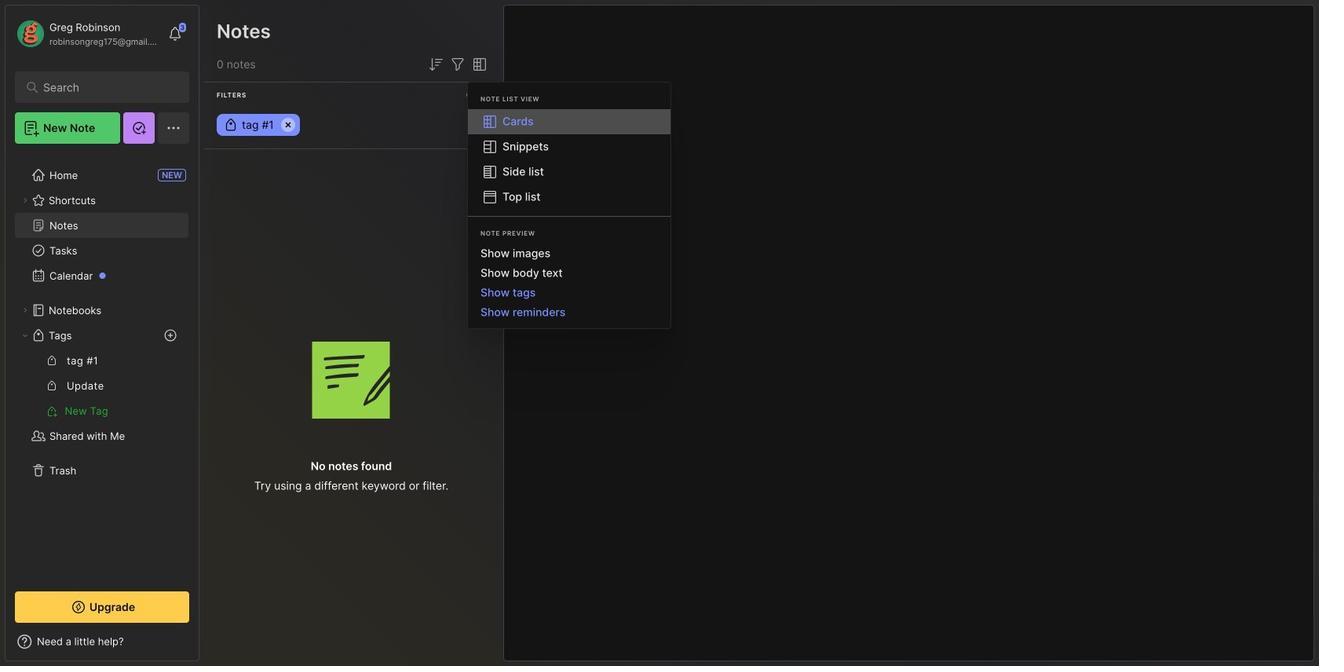 Task type: locate. For each thing, give the bounding box(es) containing it.
Account field
[[15, 18, 160, 49]]

1 dropdown list menu from the top
[[468, 109, 671, 210]]

dropdown list menu
[[468, 109, 671, 210], [468, 243, 671, 322]]

click to collapse image
[[198, 637, 210, 656]]

add filters image
[[448, 55, 467, 74]]

Search text field
[[43, 80, 168, 95]]

tree inside main element
[[5, 153, 199, 577]]

tree
[[5, 153, 199, 577]]

WHAT'S NEW field
[[5, 629, 199, 654]]

1 vertical spatial dropdown list menu
[[468, 243, 671, 322]]

None search field
[[43, 78, 168, 97]]

menu item
[[468, 109, 671, 134]]

group
[[15, 348, 189, 423]]

0 vertical spatial dropdown list menu
[[468, 109, 671, 210]]

View options field
[[467, 55, 489, 74]]



Task type: describe. For each thing, give the bounding box(es) containing it.
main element
[[0, 0, 204, 666]]

none search field inside main element
[[43, 78, 168, 97]]

note window element
[[503, 5, 1315, 661]]

group inside tree
[[15, 348, 189, 423]]

2 dropdown list menu from the top
[[468, 243, 671, 322]]

expand notebooks image
[[20, 306, 30, 315]]

Sort options field
[[427, 55, 445, 74]]

expand tags image
[[20, 331, 30, 340]]

Add filters field
[[448, 55, 467, 74]]



Task type: vqa. For each thing, say whether or not it's contained in the screenshot.
in
no



